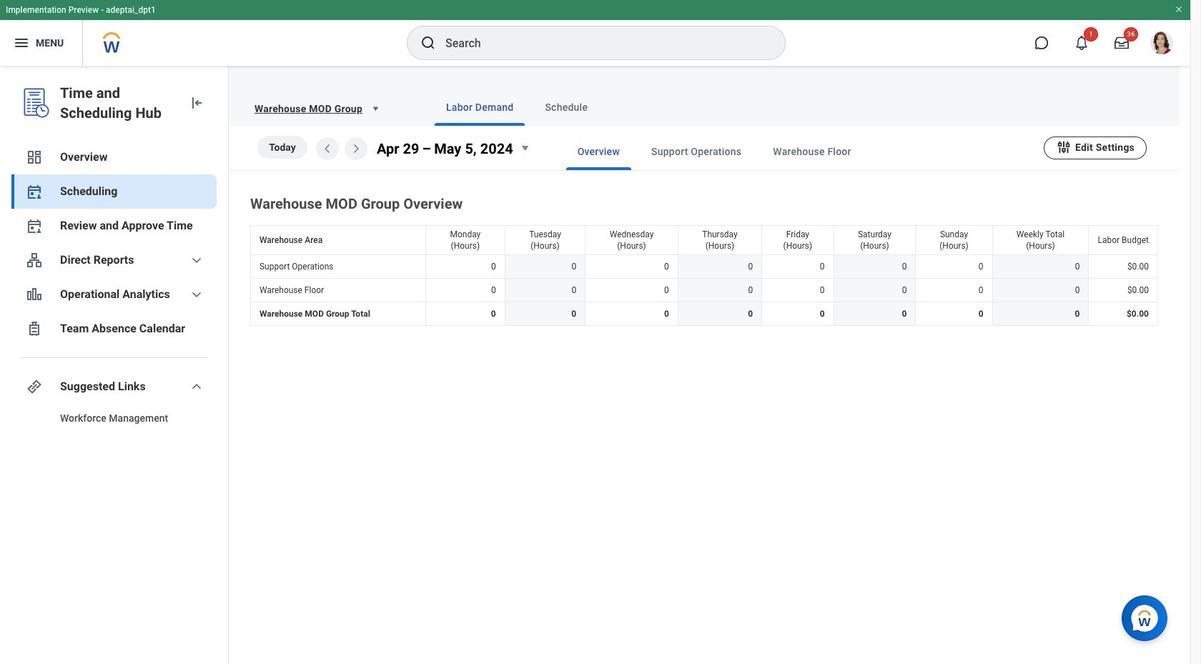 Task type: describe. For each thing, give the bounding box(es) containing it.
1 vertical spatial tab list
[[538, 133, 1044, 170]]

view team image
[[26, 252, 43, 269]]

chevron right small image
[[348, 140, 365, 157]]

inbox large image
[[1115, 36, 1129, 50]]

transformation import image
[[188, 94, 205, 112]]

0 vertical spatial tab list
[[406, 89, 1163, 126]]

chevron down small image for chart icon
[[188, 286, 205, 303]]

profile logan mcneil image
[[1151, 31, 1174, 57]]

0 vertical spatial caret down small image
[[368, 102, 383, 116]]

Search Workday  search field
[[446, 27, 756, 59]]

calendar user solid image
[[26, 217, 43, 235]]

notifications large image
[[1075, 36, 1089, 50]]



Task type: locate. For each thing, give the bounding box(es) containing it.
justify image
[[13, 34, 30, 51]]

2 chevron down small image from the top
[[188, 378, 205, 395]]

0 vertical spatial chevron down small image
[[188, 286, 205, 303]]

1 horizontal spatial caret down small image
[[516, 140, 533, 157]]

0 horizontal spatial caret down small image
[[368, 102, 383, 116]]

1 chevron down small image from the top
[[188, 286, 205, 303]]

banner
[[0, 0, 1191, 66]]

navigation pane region
[[0, 66, 229, 664]]

configure image
[[1056, 139, 1072, 155]]

1 vertical spatial caret down small image
[[516, 140, 533, 157]]

chevron down small image for link icon
[[188, 378, 205, 395]]

tab panel
[[229, 126, 1180, 329]]

tab list
[[406, 89, 1163, 126], [538, 133, 1044, 170]]

calendar user solid image
[[26, 183, 43, 200]]

caret down small image
[[368, 102, 383, 116], [516, 140, 533, 157]]

time and scheduling hub element
[[60, 83, 177, 123]]

dashboard image
[[26, 149, 43, 166]]

search image
[[420, 34, 437, 51]]

1 vertical spatial chevron down small image
[[188, 378, 205, 395]]

chevron left small image
[[319, 140, 336, 157]]

chevron down small image
[[188, 252, 205, 269]]

task timeoff image
[[26, 320, 43, 338]]

close environment banner image
[[1175, 5, 1184, 14]]

link image
[[26, 378, 43, 395]]

chart image
[[26, 286, 43, 303]]

chevron down small image
[[188, 286, 205, 303], [188, 378, 205, 395]]



Task type: vqa. For each thing, say whether or not it's contained in the screenshot.
inbox icon at the bottom's the Tasks
no



